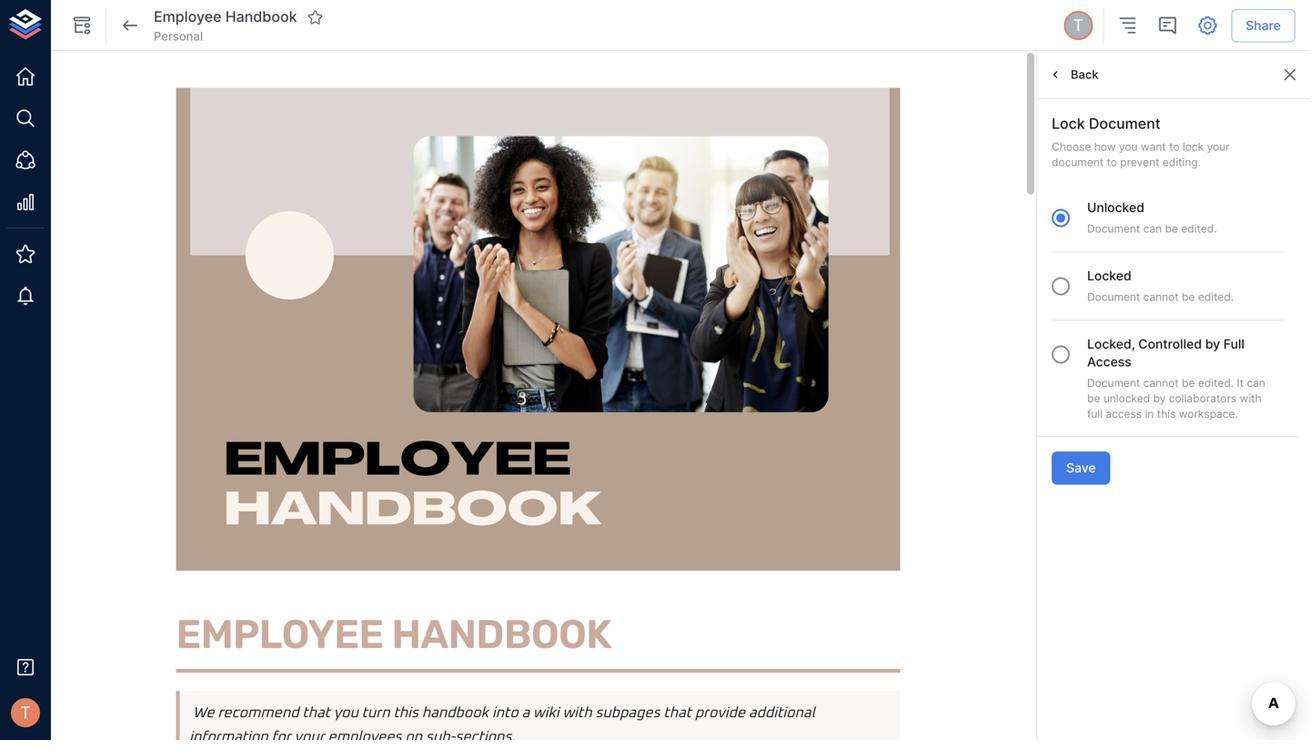 Task type: describe. For each thing, give the bounding box(es) containing it.
save
[[1067, 460, 1097, 476]]

sub-
[[426, 730, 455, 740]]

back
[[1071, 67, 1099, 82]]

cannot inside "locked, controlled by full access document cannot be edited. it can be unlocked by collaborators with full access in this workspace."
[[1144, 377, 1179, 390]]

save button
[[1052, 452, 1111, 485]]

unlocked
[[1104, 392, 1151, 405]]

locked, controlled by full access document cannot be edited. it can be unlocked by collaborators with full access in this workspace.
[[1088, 336, 1266, 420]]

into
[[492, 706, 519, 721]]

1 that from the left
[[303, 706, 330, 721]]

favorite image
[[307, 9, 324, 25]]

lock document choose how you want to lock your document to prevent editing.
[[1052, 115, 1230, 169]]

this inside we recommend that you turn this handbook into a wiki with subpages that provide additional information for your employees on sub-sections.
[[394, 706, 419, 721]]

in
[[1146, 407, 1155, 420]]

be inside unlocked document can be edited.
[[1166, 222, 1179, 235]]

handbook
[[392, 611, 612, 658]]

we
[[193, 706, 214, 721]]

0 vertical spatial by
[[1206, 336, 1221, 352]]

settings image
[[1197, 15, 1219, 36]]

be up full
[[1088, 392, 1101, 405]]

handbook
[[226, 8, 297, 26]]

choose
[[1052, 140, 1092, 153]]

can inside unlocked document can be edited.
[[1144, 222, 1163, 235]]

share button
[[1232, 9, 1296, 42]]

document for locked
[[1088, 290, 1141, 304]]

access
[[1106, 407, 1142, 420]]

access
[[1088, 354, 1132, 370]]

document inside "locked, controlled by full access document cannot be edited. it can be unlocked by collaborators with full access in this workspace."
[[1088, 377, 1141, 390]]

you inside we recommend that you turn this handbook into a wiki with subpages that provide additional information for your employees on sub-sections.
[[334, 706, 358, 721]]

personal
[[154, 29, 203, 43]]

0 vertical spatial to
[[1170, 140, 1180, 153]]

document for lock document
[[1090, 115, 1161, 132]]

0 horizontal spatial by
[[1154, 392, 1167, 405]]

unlocked
[[1088, 200, 1145, 215]]

full
[[1224, 336, 1245, 352]]

employee handbook
[[176, 611, 612, 658]]

additional
[[749, 706, 815, 721]]

editing.
[[1163, 155, 1202, 169]]

full
[[1088, 407, 1103, 420]]

provide
[[695, 706, 746, 721]]

locked
[[1088, 268, 1132, 284]]

want
[[1141, 140, 1167, 153]]

0 horizontal spatial to
[[1107, 155, 1118, 169]]

turn
[[362, 706, 390, 721]]

lock
[[1183, 140, 1205, 153]]

your inside the lock document choose how you want to lock your document to prevent editing.
[[1208, 140, 1230, 153]]

it
[[1238, 377, 1244, 390]]

cannot inside locked document cannot be edited.
[[1144, 290, 1179, 304]]

subpages
[[596, 706, 660, 721]]

prevent
[[1121, 155, 1160, 169]]

can inside "locked, controlled by full access document cannot be edited. it can be unlocked by collaborators with full access in this workspace."
[[1248, 377, 1266, 390]]

comments image
[[1157, 15, 1179, 36]]

employee
[[176, 611, 384, 658]]

be up collaborators
[[1182, 377, 1196, 390]]

edited. inside "locked, controlled by full access document cannot be edited. it can be unlocked by collaborators with full access in this workspace."
[[1199, 377, 1235, 390]]

table of contents image
[[1117, 15, 1139, 36]]

share
[[1246, 18, 1282, 33]]



Task type: locate. For each thing, give the bounding box(es) containing it.
0 horizontal spatial that
[[303, 706, 330, 721]]

0 horizontal spatial you
[[334, 706, 358, 721]]

0 vertical spatial t
[[1074, 15, 1084, 35]]

show wiki image
[[71, 15, 93, 36]]

0 vertical spatial cannot
[[1144, 290, 1179, 304]]

1 horizontal spatial this
[[1158, 407, 1176, 420]]

1 horizontal spatial t button
[[1062, 8, 1096, 43]]

edited. up full
[[1199, 290, 1235, 304]]

can
[[1144, 222, 1163, 235], [1248, 377, 1266, 390]]

0 horizontal spatial this
[[394, 706, 419, 721]]

by left full
[[1206, 336, 1221, 352]]

employees
[[328, 730, 402, 740]]

your right for
[[295, 730, 325, 740]]

1 vertical spatial you
[[334, 706, 358, 721]]

handbook
[[422, 706, 489, 721]]

recommend
[[218, 706, 299, 721]]

with down 'it'
[[1240, 392, 1262, 405]]

cannot
[[1144, 290, 1179, 304], [1144, 377, 1179, 390]]

edited. up collaborators
[[1199, 377, 1235, 390]]

t button
[[1062, 8, 1096, 43], [5, 693, 46, 733]]

be inside locked document cannot be edited.
[[1182, 290, 1196, 304]]

that left provide
[[664, 706, 692, 721]]

1 vertical spatial your
[[295, 730, 325, 740]]

edited. inside locked document cannot be edited.
[[1199, 290, 1235, 304]]

we recommend that you turn this handbook into a wiki with subpages that provide additional information for your employees on sub-sections.
[[189, 706, 819, 740]]

can right 'it'
[[1248, 377, 1266, 390]]

back button
[[1045, 61, 1104, 89]]

this
[[1158, 407, 1176, 420], [394, 706, 419, 721]]

0 vertical spatial can
[[1144, 222, 1163, 235]]

you
[[1120, 140, 1138, 153], [334, 706, 358, 721]]

with
[[1240, 392, 1262, 405], [563, 706, 592, 721]]

2 that from the left
[[664, 706, 692, 721]]

to
[[1170, 140, 1180, 153], [1107, 155, 1118, 169]]

0 horizontal spatial t
[[20, 703, 31, 723]]

for
[[272, 730, 291, 740]]

controlled
[[1139, 336, 1203, 352]]

0 horizontal spatial your
[[295, 730, 325, 740]]

cannot up in
[[1144, 377, 1179, 390]]

edited. for unlocked
[[1182, 222, 1218, 235]]

edited. up locked document cannot be edited. at the right
[[1182, 222, 1218, 235]]

lock
[[1052, 115, 1086, 132]]

with inside we recommend that you turn this handbook into a wiki with subpages that provide additional information for your employees on sub-sections.
[[563, 706, 592, 721]]

wiki
[[533, 706, 560, 721]]

1 vertical spatial cannot
[[1144, 377, 1179, 390]]

personal link
[[154, 28, 203, 45]]

to down how
[[1107, 155, 1118, 169]]

1 vertical spatial this
[[394, 706, 419, 721]]

1 vertical spatial with
[[563, 706, 592, 721]]

you up prevent
[[1120, 140, 1138, 153]]

1 horizontal spatial your
[[1208, 140, 1230, 153]]

option group containing unlocked
[[1042, 199, 1285, 422]]

document for unlocked
[[1088, 222, 1141, 235]]

how
[[1095, 140, 1117, 153]]

document inside the lock document choose how you want to lock your document to prevent editing.
[[1090, 115, 1161, 132]]

be
[[1166, 222, 1179, 235], [1182, 290, 1196, 304], [1182, 377, 1196, 390], [1088, 392, 1101, 405]]

your
[[1208, 140, 1230, 153], [295, 730, 325, 740]]

this right in
[[1158, 407, 1176, 420]]

1 horizontal spatial by
[[1206, 336, 1221, 352]]

0 vertical spatial your
[[1208, 140, 1230, 153]]

with right the wiki
[[563, 706, 592, 721]]

can down unlocked
[[1144, 222, 1163, 235]]

employee handbook
[[154, 8, 297, 26]]

this inside "locked, controlled by full access document cannot be edited. it can be unlocked by collaborators with full access in this workspace."
[[1158, 407, 1176, 420]]

sections.
[[455, 730, 516, 740]]

locked,
[[1088, 336, 1136, 352]]

document inside unlocked document can be edited.
[[1088, 222, 1141, 235]]

that up employees
[[303, 706, 330, 721]]

0 vertical spatial you
[[1120, 140, 1138, 153]]

t
[[1074, 15, 1084, 35], [20, 703, 31, 723]]

employee
[[154, 8, 222, 26]]

that
[[303, 706, 330, 721], [664, 706, 692, 721]]

go back image
[[119, 15, 141, 36]]

0 vertical spatial t button
[[1062, 8, 1096, 43]]

to up "editing." on the right top of the page
[[1170, 140, 1180, 153]]

0 horizontal spatial t button
[[5, 693, 46, 733]]

document inside locked document cannot be edited.
[[1088, 290, 1141, 304]]

cannot up controlled
[[1144, 290, 1179, 304]]

1 vertical spatial can
[[1248, 377, 1266, 390]]

on
[[405, 730, 422, 740]]

document
[[1052, 155, 1104, 169]]

0 horizontal spatial with
[[563, 706, 592, 721]]

this up "on"
[[394, 706, 419, 721]]

1 horizontal spatial t
[[1074, 15, 1084, 35]]

a
[[522, 706, 530, 721]]

you up employees
[[334, 706, 358, 721]]

your right lock
[[1208, 140, 1230, 153]]

1 cannot from the top
[[1144, 290, 1179, 304]]

edited.
[[1182, 222, 1218, 235], [1199, 290, 1235, 304], [1199, 377, 1235, 390]]

2 cannot from the top
[[1144, 377, 1179, 390]]

be up locked document cannot be edited. at the right
[[1166, 222, 1179, 235]]

1 horizontal spatial with
[[1240, 392, 1262, 405]]

1 vertical spatial t
[[20, 703, 31, 723]]

your inside we recommend that you turn this handbook into a wiki with subpages that provide additional information for your employees on sub-sections.
[[295, 730, 325, 740]]

0 vertical spatial with
[[1240, 392, 1262, 405]]

0 horizontal spatial can
[[1144, 222, 1163, 235]]

by up in
[[1154, 392, 1167, 405]]

0 vertical spatial edited.
[[1182, 222, 1218, 235]]

document down unlocked
[[1088, 222, 1141, 235]]

information
[[189, 730, 268, 740]]

1 vertical spatial t button
[[5, 693, 46, 733]]

edited. inside unlocked document can be edited.
[[1182, 222, 1218, 235]]

2 vertical spatial edited.
[[1199, 377, 1235, 390]]

1 horizontal spatial that
[[664, 706, 692, 721]]

document
[[1090, 115, 1161, 132], [1088, 222, 1141, 235], [1088, 290, 1141, 304], [1088, 377, 1141, 390]]

locked document cannot be edited.
[[1088, 268, 1235, 304]]

1 horizontal spatial can
[[1248, 377, 1266, 390]]

1 vertical spatial edited.
[[1199, 290, 1235, 304]]

document up unlocked
[[1088, 377, 1141, 390]]

workspace.
[[1180, 407, 1239, 420]]

document up how
[[1090, 115, 1161, 132]]

unlocked document can be edited.
[[1088, 200, 1218, 235]]

document down 'locked'
[[1088, 290, 1141, 304]]

with inside "locked, controlled by full access document cannot be edited. it can be unlocked by collaborators with full access in this workspace."
[[1240, 392, 1262, 405]]

you inside the lock document choose how you want to lock your document to prevent editing.
[[1120, 140, 1138, 153]]

1 horizontal spatial you
[[1120, 140, 1138, 153]]

option group
[[1042, 199, 1285, 422]]

1 vertical spatial to
[[1107, 155, 1118, 169]]

collaborators
[[1170, 392, 1237, 405]]

0 vertical spatial this
[[1158, 407, 1176, 420]]

be up controlled
[[1182, 290, 1196, 304]]

1 vertical spatial by
[[1154, 392, 1167, 405]]

1 horizontal spatial to
[[1170, 140, 1180, 153]]

by
[[1206, 336, 1221, 352], [1154, 392, 1167, 405]]

edited. for locked
[[1199, 290, 1235, 304]]



Task type: vqa. For each thing, say whether or not it's contained in the screenshot.
Untitled on the right top
no



